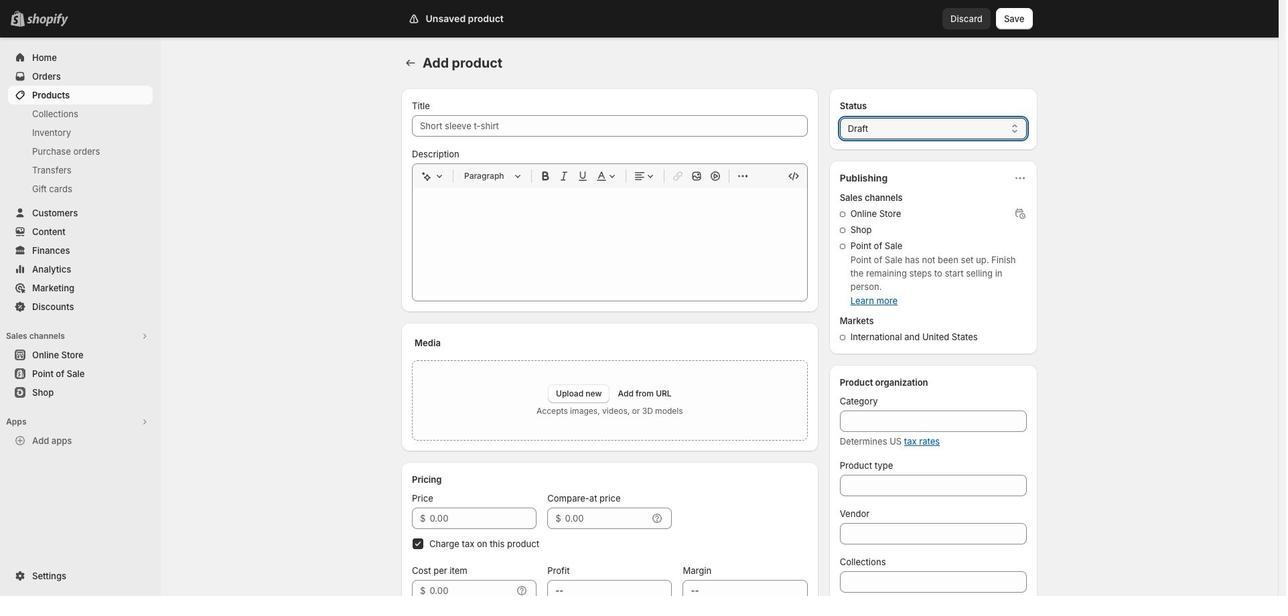 Task type: locate. For each thing, give the bounding box(es) containing it.
  text field
[[565, 508, 648, 529]]

None text field
[[840, 523, 1027, 545], [840, 571, 1027, 593], [547, 580, 672, 596], [683, 580, 808, 596], [840, 523, 1027, 545], [840, 571, 1027, 593], [547, 580, 672, 596], [683, 580, 808, 596]]

Short sleeve t-shirt text field
[[412, 115, 808, 137]]

0.00 text field
[[430, 580, 513, 596]]

None text field
[[840, 411, 1027, 432], [840, 475, 1027, 496], [840, 411, 1027, 432], [840, 475, 1027, 496]]

0.00 text field
[[430, 508, 537, 529]]



Task type: describe. For each thing, give the bounding box(es) containing it.
shopify image
[[29, 13, 71, 27]]



Task type: vqa. For each thing, say whether or not it's contained in the screenshot.
Short sleeve t-shirt text box
yes



